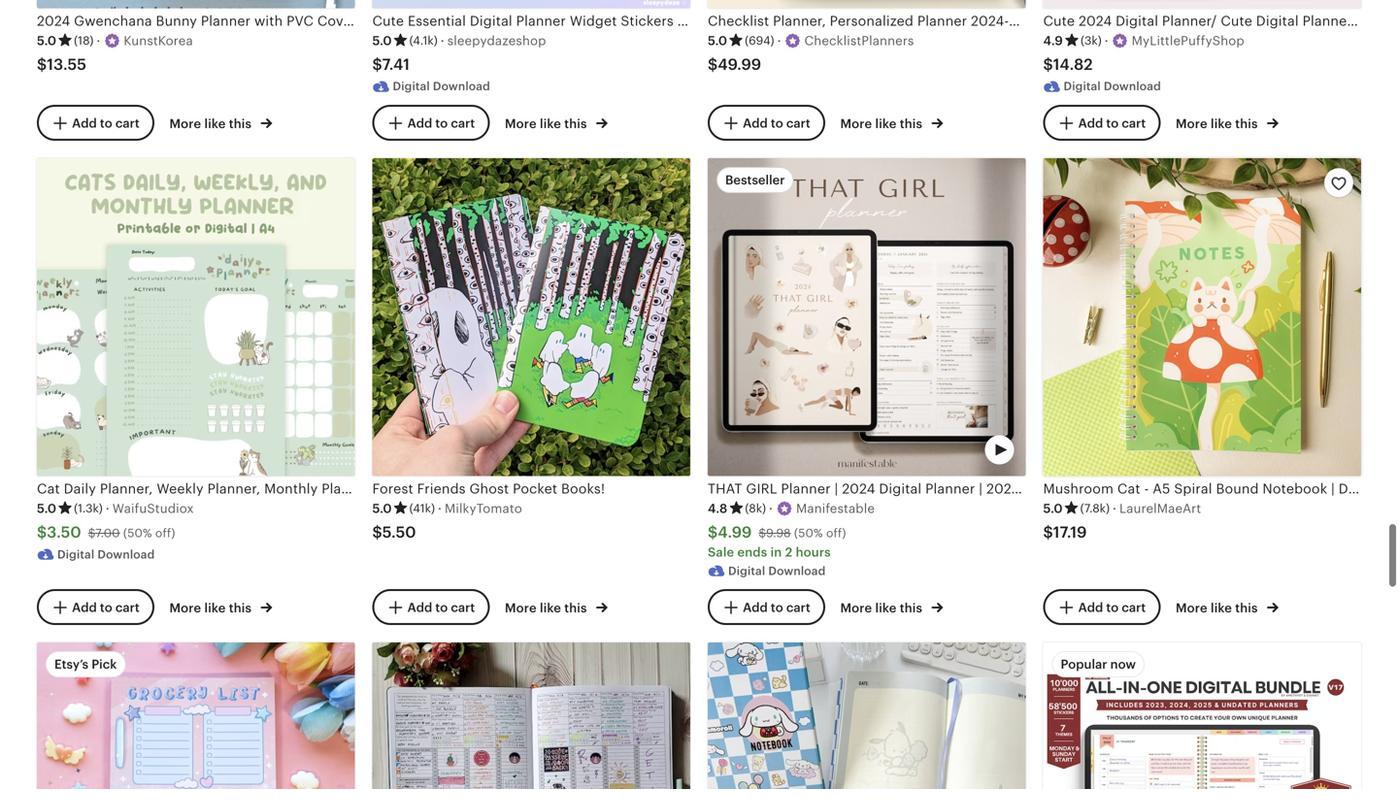 Task type: locate. For each thing, give the bounding box(es) containing it.
more like this link for $ 7.41
[[505, 113, 608, 133]]

books!
[[561, 481, 605, 497]]

off) right 7.00
[[155, 527, 175, 540]]

7.41
[[382, 56, 410, 73]]

off) up hours
[[826, 527, 846, 540]]

add for $ 17.19
[[1079, 601, 1103, 615]]

off) inside $ 4.99 $ 9.98 (50% off) sale ends in 2 hours
[[826, 527, 846, 540]]

add to cart for $ 3.50 $ 7.00 (50% off)
[[72, 601, 140, 615]]

more for $ 17.19
[[1176, 601, 1208, 616]]

$
[[37, 56, 47, 73], [372, 56, 382, 73], [708, 56, 718, 73], [1043, 56, 1053, 73], [37, 524, 47, 542], [372, 524, 382, 542], [708, 524, 718, 542], [1043, 524, 1053, 542], [88, 527, 95, 540], [759, 527, 766, 540]]

digital download down 7.00
[[57, 548, 155, 561]]

add to cart button up pick
[[37, 589, 154, 626]]

digital down '14.82'
[[1064, 80, 1101, 93]]

like for $ 3.50 $ 7.00 (50% off)
[[204, 601, 226, 616]]

popular now
[[1061, 658, 1136, 672]]

5.0 for 13.55
[[37, 33, 56, 48]]

1 horizontal spatial off)
[[826, 527, 846, 540]]

add to cart down "5.50"
[[408, 601, 475, 615]]

popular now link
[[1043, 643, 1362, 790]]

add for $ 5.50
[[408, 601, 432, 615]]

like for $ 13.55
[[204, 117, 226, 131]]

(50%
[[123, 527, 152, 540], [794, 527, 823, 540]]

product video element for cute animal lined notebook, 240 pages, colorful college ruled paper with japanese kawaii cartoon pattern, a5 hard cover journals for student image
[[708, 643, 1026, 790]]

more like this for $ 49.99
[[841, 117, 926, 131]]

(41k)
[[409, 502, 435, 515]]

add up bestseller
[[743, 116, 768, 131]]

add to cart button down "7.41"
[[372, 105, 490, 141]]

add to cart for $ 49.99
[[743, 116, 811, 131]]

4.9
[[1043, 33, 1063, 48]]

(50% for 3.50
[[123, 527, 152, 540]]

add up popular
[[1079, 601, 1103, 615]]

digital download down (4.1k)
[[393, 80, 490, 93]]

add down ends
[[743, 601, 768, 615]]

5.0 up 3.50
[[37, 502, 56, 516]]

add to cart button down in
[[708, 589, 825, 626]]

etsy's pick
[[54, 658, 117, 672]]

ends
[[738, 545, 768, 560]]

add to cart up pick
[[72, 601, 140, 615]]

more like this for $ 5.50
[[505, 601, 590, 616]]

forest friends ghost pocket books!
[[372, 481, 605, 497]]

add for $ 14.82
[[1079, 116, 1103, 131]]

2 (50% from the left
[[794, 527, 823, 540]]

5.0 up $ 13.55
[[37, 33, 56, 48]]

cart for $ 3.50 $ 7.00 (50% off)
[[115, 601, 140, 615]]

(50% inside $ 4.99 $ 9.98 (50% off) sale ends in 2 hours
[[794, 527, 823, 540]]

(50% right 7.00
[[123, 527, 152, 540]]

1 horizontal spatial (50%
[[794, 527, 823, 540]]

1 (50% from the left
[[123, 527, 152, 540]]

more like this
[[169, 117, 255, 131], [505, 117, 590, 131], [841, 117, 926, 131], [1176, 117, 1261, 131], [169, 601, 255, 616], [505, 601, 590, 616], [841, 601, 926, 616], [1176, 601, 1261, 616]]

add to cart up bestseller
[[743, 116, 811, 131]]

add to cart down 13.55 at the left of page
[[72, 116, 140, 131]]

more like this for $ 14.82
[[1176, 117, 1261, 131]]

like
[[204, 117, 226, 131], [540, 117, 561, 131], [875, 117, 897, 131], [1211, 117, 1232, 131], [204, 601, 226, 616], [540, 601, 561, 616], [875, 601, 897, 616], [1211, 601, 1232, 616]]

more
[[169, 117, 201, 131], [505, 117, 537, 131], [841, 117, 872, 131], [1176, 117, 1208, 131], [169, 601, 201, 616], [505, 601, 537, 616], [841, 601, 872, 616], [1176, 601, 1208, 616]]

add to cart button
[[37, 105, 154, 141], [372, 105, 490, 141], [708, 105, 825, 141], [1043, 105, 1161, 141], [37, 589, 154, 626], [372, 589, 490, 626], [708, 589, 825, 626], [1043, 589, 1161, 626]]

add to cart button down "5.50"
[[372, 589, 490, 626]]

$ for 17.19
[[1043, 524, 1053, 542]]

(3k)
[[1081, 34, 1102, 47]]

(4.1k)
[[409, 34, 438, 47]]

product video element for checklist planner, personalized planner 2024-2025, to do list planner, weekly to do list, flower meadow print 035 image at right top
[[708, 0, 1026, 8]]

this for $ 17.19
[[1236, 601, 1258, 616]]

cute essential digital planner widget stickers / cute digital planner stickers / goodnotes stickers / planner widgets image
[[372, 0, 690, 8]]

cart for $ 5.50
[[451, 601, 475, 615]]

digital download for 3.50
[[57, 548, 155, 561]]

$ 3.50 $ 7.00 (50% off)
[[37, 524, 175, 542]]

$ 5.50
[[372, 524, 416, 542]]

7.00
[[95, 527, 120, 540]]

$ 49.99
[[708, 56, 761, 73]]

5.0 up $ 49.99
[[708, 33, 728, 48]]

cart
[[115, 116, 140, 131], [451, 116, 475, 131], [786, 116, 811, 131], [1122, 116, 1146, 131], [115, 601, 140, 615], [451, 601, 475, 615], [786, 601, 811, 615], [1122, 601, 1146, 615]]

5.0 for 3.50
[[37, 502, 56, 516]]

add down "7.41"
[[408, 116, 432, 131]]

add to cart for $ 7.41
[[408, 116, 475, 131]]

5.0 up $ 17.19
[[1043, 502, 1063, 516]]

13.55
[[47, 56, 86, 73]]

sale
[[708, 545, 734, 560]]

add to cart for $ 17.19
[[1079, 601, 1146, 615]]

more for $ 3.50 $ 7.00 (50% off)
[[169, 601, 201, 616]]

to for $ 3.50 $ 7.00 (50% off)
[[100, 601, 112, 615]]

to for $ 7.41
[[435, 116, 448, 131]]

like for $ 14.82
[[1211, 117, 1232, 131]]

product video element for that girl planner | 2024 digital planner | 2024 daily, weekly & monthly planner | goodnotes planner | ipad planner | 2024 calendar image
[[708, 158, 1026, 476]]

add to cart up now
[[1079, 601, 1146, 615]]

1 off) from the left
[[155, 527, 175, 540]]

add down "5.50"
[[408, 601, 432, 615]]

more like this link for $ 49.99
[[841, 113, 943, 133]]

product video element
[[37, 0, 355, 8], [708, 0, 1026, 8], [708, 158, 1026, 476], [372, 643, 690, 790], [708, 643, 1026, 790], [1043, 643, 1362, 790]]

product video element for premium digital planner 2024 2025 undated ipad goodnotes notability, digital journal, daily planner planner digital dated adhd student v15 "image"
[[1043, 643, 1362, 790]]

add to cart button for $ 49.99
[[708, 105, 825, 141]]

popular
[[1061, 658, 1108, 672]]

5.0 for 5.50
[[372, 502, 392, 516]]

add to cart down '14.82'
[[1079, 116, 1146, 131]]

$ for 14.82
[[1043, 56, 1053, 73]]

digital
[[393, 80, 430, 93], [1064, 80, 1101, 93], [57, 548, 95, 561], [728, 565, 766, 578]]

add to cart
[[72, 116, 140, 131], [408, 116, 475, 131], [743, 116, 811, 131], [1079, 116, 1146, 131], [72, 601, 140, 615], [408, 601, 475, 615], [743, 601, 811, 615], [1079, 601, 1146, 615]]

more like this link
[[169, 113, 272, 133], [505, 113, 608, 133], [841, 113, 943, 133], [1176, 113, 1279, 133], [169, 597, 272, 617], [505, 597, 608, 617], [841, 597, 943, 617], [1176, 597, 1279, 617]]

5.0 down 'forest'
[[372, 502, 392, 516]]

digital down 3.50
[[57, 548, 95, 561]]

checklist planner, personalized planner 2024-2025, to do list planner, weekly to do list, flower meadow print 035 image
[[708, 0, 1026, 8]]

add to cart button down 13.55 at the left of page
[[37, 105, 154, 141]]

product video element for adhd paper productivity life planner, daily weekly monthly paper planner, gratitude, expenses tracker, goal setting, 6 months - blush pink image
[[372, 643, 690, 790]]

add down '14.82'
[[1079, 116, 1103, 131]]

add for $ 7.41
[[408, 116, 432, 131]]

digital download down '14.82'
[[1064, 80, 1161, 93]]

add
[[72, 116, 97, 131], [408, 116, 432, 131], [743, 116, 768, 131], [1079, 116, 1103, 131], [72, 601, 97, 615], [408, 601, 432, 615], [743, 601, 768, 615], [1079, 601, 1103, 615]]

digital down ends
[[728, 565, 766, 578]]

digital download
[[393, 80, 490, 93], [1064, 80, 1161, 93], [57, 548, 155, 561], [728, 565, 826, 578]]

etsy's
[[54, 658, 88, 672]]

friends
[[417, 481, 466, 497]]

download
[[433, 80, 490, 93], [1104, 80, 1161, 93], [97, 548, 155, 561], [769, 565, 826, 578]]

(8k)
[[745, 502, 766, 515]]

download for 14.82
[[1104, 80, 1161, 93]]

(50% up hours
[[794, 527, 823, 540]]

add for $ 13.55
[[72, 116, 97, 131]]

2
[[785, 545, 793, 560]]

this for $ 7.41
[[564, 117, 587, 131]]

more like this for $ 7.41
[[505, 117, 590, 131]]

to
[[100, 116, 112, 131], [435, 116, 448, 131], [771, 116, 783, 131], [1107, 116, 1119, 131], [100, 601, 112, 615], [435, 601, 448, 615], [771, 601, 783, 615], [1107, 601, 1119, 615]]

more like this link for $ 14.82
[[1176, 113, 1279, 133]]

more for $ 13.55
[[169, 117, 201, 131]]

digital download down in
[[728, 565, 826, 578]]

0 horizontal spatial (50%
[[123, 527, 152, 540]]

add down 13.55 at the left of page
[[72, 116, 97, 131]]

·
[[97, 33, 100, 48], [441, 33, 444, 48], [777, 33, 781, 48], [1105, 33, 1109, 48], [106, 502, 109, 516], [438, 502, 442, 516], [769, 502, 773, 516], [1113, 502, 1117, 516]]

$ for 3.50
[[37, 524, 47, 542]]

(18)
[[74, 34, 94, 47]]

more for $ 49.99
[[841, 117, 872, 131]]

17.19
[[1053, 524, 1087, 542]]

more like this link for $ 5.50
[[505, 597, 608, 617]]

cart for $ 7.41
[[451, 116, 475, 131]]

49.99
[[718, 56, 761, 73]]

(50% inside the $ 3.50 $ 7.00 (50% off)
[[123, 527, 152, 540]]

this
[[229, 117, 252, 131], [564, 117, 587, 131], [900, 117, 923, 131], [1236, 117, 1258, 131], [229, 601, 252, 616], [564, 601, 587, 616], [900, 601, 923, 616], [1236, 601, 1258, 616]]

4.8
[[708, 502, 728, 516]]

cart for $ 49.99
[[786, 116, 811, 131]]

add to cart down "7.41"
[[408, 116, 475, 131]]

add to cart button up popular now at the bottom of the page
[[1043, 589, 1161, 626]]

add up etsy's pick
[[72, 601, 97, 615]]

more like this for $ 13.55
[[169, 117, 255, 131]]

2 off) from the left
[[826, 527, 846, 540]]

5.0 for 17.19
[[1043, 502, 1063, 516]]

add to cart button up bestseller
[[708, 105, 825, 141]]

· right (4.1k)
[[441, 33, 444, 48]]

off)
[[155, 527, 175, 540], [826, 527, 846, 540]]

off) inside the $ 3.50 $ 7.00 (50% off)
[[155, 527, 175, 540]]

add to cart button for $ 17.19
[[1043, 589, 1161, 626]]

5.0 up $ 7.41
[[372, 33, 392, 48]]

14.82
[[1053, 56, 1093, 73]]

5.0
[[37, 33, 56, 48], [372, 33, 392, 48], [708, 33, 728, 48], [37, 502, 56, 516], [372, 502, 392, 516], [1043, 502, 1063, 516]]

5.50
[[382, 524, 416, 542]]

0 horizontal spatial off)
[[155, 527, 175, 540]]

digital down "7.41"
[[393, 80, 430, 93]]

more like this link for $ 17.19
[[1176, 597, 1279, 617]]

$ for 5.50
[[372, 524, 382, 542]]

mushroom cat - a5 spiral bound notebook | digital art, illustration, kawaii, stationery, cottagecore, cat, mushroom image
[[1043, 158, 1362, 476]]

add for $ 3.50 $ 7.00 (50% off)
[[72, 601, 97, 615]]

add to cart for $ 13.55
[[72, 116, 140, 131]]

· right (7.8k)
[[1113, 502, 1117, 516]]

add to cart button down '14.82'
[[1043, 105, 1161, 141]]



Task type: describe. For each thing, give the bounding box(es) containing it.
$ 17.19
[[1043, 524, 1087, 542]]

premium digital planner 2024 2025 undated ipad goodnotes notability, digital journal, daily planner planner digital dated adhd student v15 image
[[1043, 643, 1362, 790]]

now
[[1111, 658, 1136, 672]]

to for $ 49.99
[[771, 116, 783, 131]]

etsy's pick link
[[37, 643, 355, 790]]

more like this link for $ 13.55
[[169, 113, 272, 133]]

digital download for 14.82
[[1064, 80, 1161, 93]]

5.0 for 49.99
[[708, 33, 728, 48]]

2024 gwenchana bunny planner with pvc cover - weekly & monthly - | everything will be okay | pocket calendar korea diary diary image
[[37, 0, 355, 8]]

$ for 13.55
[[37, 56, 47, 73]]

pocket
[[513, 481, 558, 497]]

$ 14.82
[[1043, 56, 1093, 73]]

ghost
[[470, 481, 509, 497]]

off) for 3.50
[[155, 527, 175, 540]]

5.0 for 7.41
[[372, 33, 392, 48]]

like for $ 7.41
[[540, 117, 561, 131]]

· right (694)
[[777, 33, 781, 48]]

forest friends ghost pocket books! image
[[372, 158, 690, 476]]

(694)
[[745, 34, 775, 47]]

cat daily planner, weekly planner, monthly planner | kawaii planner | digital goodnotes planner | printable planner | cute planner | kawaii image
[[37, 158, 355, 476]]

add to cart button for $ 5.50
[[372, 589, 490, 626]]

more like this for $ 17.19
[[1176, 601, 1261, 616]]

this for $ 13.55
[[229, 117, 252, 131]]

$ 13.55
[[37, 56, 86, 73]]

· right (1.3k)
[[106, 502, 109, 516]]

· right (41k)
[[438, 502, 442, 516]]

digital for 3.50
[[57, 548, 95, 561]]

$ 4.99 $ 9.98 (50% off) sale ends in 2 hours
[[708, 524, 846, 560]]

add to cart for $ 5.50
[[408, 601, 475, 615]]

$ 7.41
[[372, 56, 410, 73]]

bestseller
[[725, 173, 785, 188]]

(50% for 4.99
[[794, 527, 823, 540]]

off) for 4.99
[[826, 527, 846, 540]]

$ for 7.41
[[372, 56, 382, 73]]

3.50
[[47, 524, 81, 542]]

cute 2024 digital planner/ cute digital planner 2024/ daily 2024 digital planner/ cute goodnotes planner 2024 cute digital planner goodnotes image
[[1043, 0, 1362, 8]]

like for $ 49.99
[[875, 117, 897, 131]]

· right (18)
[[97, 33, 100, 48]]

add to cart button for $ 14.82
[[1043, 105, 1161, 141]]

hours
[[796, 545, 831, 560]]

digital for 7.41
[[393, 80, 430, 93]]

that girl planner | 2024 digital planner | 2024 daily, weekly & monthly planner | goodnotes planner | ipad planner | 2024 calendar image
[[708, 158, 1026, 476]]

more like this for $ 3.50 $ 7.00 (50% off)
[[169, 601, 255, 616]]

this for $ 14.82
[[1236, 117, 1258, 131]]

add for $ 49.99
[[743, 116, 768, 131]]

add to cart button for $ 7.41
[[372, 105, 490, 141]]

like for $ 17.19
[[1211, 601, 1232, 616]]

$ inside the $ 3.50 $ 7.00 (50% off)
[[88, 527, 95, 540]]

cart for $ 13.55
[[115, 116, 140, 131]]

like for $ 5.50
[[540, 601, 561, 616]]

more for $ 5.50
[[505, 601, 537, 616]]

to for $ 5.50
[[435, 601, 448, 615]]

this for $ 49.99
[[900, 117, 923, 131]]

add to cart button for $ 3.50 $ 7.00 (50% off)
[[37, 589, 154, 626]]

to for $ 13.55
[[100, 116, 112, 131]]

add to cart down in
[[743, 601, 811, 615]]

in
[[771, 545, 782, 560]]

$ for 4.99
[[708, 524, 718, 542]]

this for $ 3.50 $ 7.00 (50% off)
[[229, 601, 252, 616]]

digital download for 7.41
[[393, 80, 490, 93]]

product video element for 2024 gwenchana bunny planner with pvc cover - weekly & monthly - | everything will be okay | pocket calendar korea diary diary image
[[37, 0, 355, 8]]

(1.3k)
[[74, 502, 103, 515]]

add to cart button for $ 13.55
[[37, 105, 154, 141]]

add to cart for $ 14.82
[[1079, 116, 1146, 131]]

cart for $ 14.82
[[1122, 116, 1146, 131]]

grocery list planner pad | kawaii art cute aesthetic stationery office supplies gift image
[[37, 643, 355, 790]]

9.98
[[766, 527, 791, 540]]

4.99
[[718, 524, 752, 542]]

this for $ 5.50
[[564, 601, 587, 616]]

download for 7.41
[[433, 80, 490, 93]]

forest
[[372, 481, 413, 497]]

more for $ 14.82
[[1176, 117, 1208, 131]]

digital for 14.82
[[1064, 80, 1101, 93]]

pick
[[91, 658, 117, 672]]

more for $ 7.41
[[505, 117, 537, 131]]

(7.8k)
[[1081, 502, 1110, 515]]

adhd paper productivity life planner, daily weekly monthly paper planner, gratitude, expenses tracker, goal setting, 6 months - blush pink image
[[372, 643, 690, 790]]

cart for $ 17.19
[[1122, 601, 1146, 615]]

· right (3k) on the right top of the page
[[1105, 33, 1109, 48]]

cute animal lined notebook, 240 pages, colorful college ruled paper with japanese kawaii cartoon pattern, a5 hard cover journals for student image
[[708, 643, 1026, 790]]

more like this link for $ 3.50 $ 7.00 (50% off)
[[169, 597, 272, 617]]

download for 3.50
[[97, 548, 155, 561]]

$ for 49.99
[[708, 56, 718, 73]]

to for $ 14.82
[[1107, 116, 1119, 131]]

· right (8k) on the bottom of page
[[769, 502, 773, 516]]

to for $ 17.19
[[1107, 601, 1119, 615]]



Task type: vqa. For each thing, say whether or not it's contained in the screenshot.
is within the Absolutely love my donut print. It's a perfect fun piece for my kitchen. Louise is a delight, excellent customer service and outstanding art. Love love love.
no



